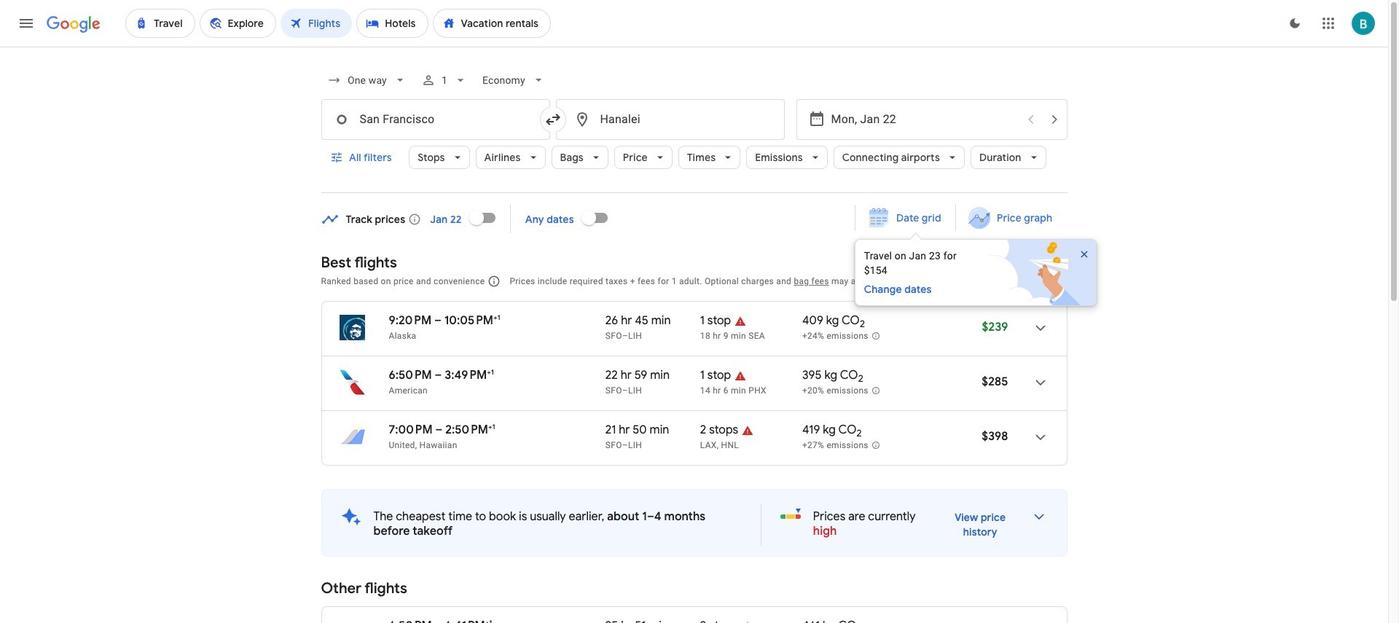 Task type: describe. For each thing, give the bounding box(es) containing it.
learn more about tracked prices image
[[408, 212, 422, 226]]

398 US dollars text field
[[982, 429, 1008, 444]]

main menu image
[[17, 15, 35, 32]]

total duration 25 hr 51 min. element
[[606, 619, 700, 623]]

Departure text field
[[831, 100, 1018, 139]]

flight details. leaves san francisco international airport (sfo) at 7:00 pm on monday, january 22 and arrives at lihue airport at 2:50 pm on tuesday, january 23. image
[[1023, 420, 1058, 455]]

285 US dollars text field
[[982, 375, 1008, 389]]

239 US dollars text field
[[982, 320, 1008, 335]]

2 2 stops flight. element from the top
[[700, 619, 739, 623]]

change appearance image
[[1278, 6, 1313, 41]]

layover (1 of 2) is a 11 hr 54 min overnight layover at los angeles international airport (lax) in los angeles. layover (2 of 2) is a 1 hr 48 min layover at daniel k. inouye international airport in honolulu. element
[[700, 440, 795, 451]]

view price history image
[[1022, 499, 1057, 534]]

Arrival time: 3:49 PM on  Tuesday, January 23. text field
[[445, 367, 494, 383]]

leaves san francisco international airport (sfo) at 7:00 pm on monday, january 22 and arrives at lihue airport at 2:50 pm on tuesday, january 23. element
[[389, 422, 495, 437]]

flight details. leaves san francisco international airport (sfo) at 6:50 pm on monday, january 22 and arrives at lihue airport at 3:49 pm on tuesday, january 23. image
[[1023, 365, 1058, 400]]

1 stop flight. element for total duration 26 hr 45 min. element
[[700, 313, 731, 330]]

learn more about ranking image
[[488, 275, 501, 288]]

swap origin and destination. image
[[544, 111, 562, 128]]

Arrival time: 6:41 PM on  Tuesday, January 23. text field
[[445, 619, 492, 623]]



Task type: vqa. For each thing, say whether or not it's contained in the screenshot.
topmost Departure time: 11:59 PM. Text Field
no



Task type: locate. For each thing, give the bounding box(es) containing it.
0 vertical spatial 1 stop flight. element
[[700, 313, 731, 330]]

1 vertical spatial 1 stop flight. element
[[700, 368, 731, 385]]

leaves san francisco international airport (sfo) at 6:50 pm on monday, january 22 and arrives at lihue airport at 3:49 pm on tuesday, january 23. element
[[389, 367, 494, 383]]

None text field
[[321, 99, 550, 140]]

1 vertical spatial 2 stops flight. element
[[700, 619, 739, 623]]

total duration 22 hr 59 min. element
[[606, 368, 700, 385]]

Arrival time: 2:50 PM on  Tuesday, January 23. text field
[[446, 422, 495, 437]]

Departure time: 6:50 PM. text field
[[389, 619, 432, 623]]

Departure time: 9:20 PM. text field
[[389, 313, 432, 328]]

0 vertical spatial 2 stops flight. element
[[700, 423, 739, 440]]

2 1 stop flight. element from the top
[[700, 368, 731, 385]]

None search field
[[321, 63, 1067, 193]]

1 stop flight. element
[[700, 313, 731, 330], [700, 368, 731, 385]]

None field
[[321, 67, 413, 93], [477, 67, 552, 93], [321, 67, 413, 93], [477, 67, 552, 93]]

1 stop flight. element for total duration 22 hr 59 min. element
[[700, 368, 731, 385]]

Departure time: 7:00 PM. text field
[[389, 423, 433, 437]]

total duration 21 hr 50 min. element
[[606, 423, 700, 440]]

find the best price region
[[321, 200, 1112, 306]]

2 stops flight. element
[[700, 423, 739, 440], [700, 619, 739, 623]]

1 2 stops flight. element from the top
[[700, 423, 739, 440]]

flight details. leaves san francisco international airport (sfo) at 9:20 pm on monday, january 22 and arrives at lihue airport at 10:05 pm on tuesday, january 23. image
[[1023, 311, 1058, 346]]

leaves san francisco international airport (sfo) at 6:50 pm on monday, january 22 and arrives at lihue airport at 6:41 pm on tuesday, january 23. element
[[389, 619, 492, 623]]

close image
[[1079, 249, 1090, 260]]

main content
[[321, 200, 1112, 623]]

1 1 stop flight. element from the top
[[700, 313, 731, 330]]

leaves san francisco international airport (sfo) at 9:20 pm on monday, january 22 and arrives at lihue airport at 10:05 pm on tuesday, january 23. element
[[389, 313, 501, 328]]

Arrival time: 10:05 PM on  Tuesday, January 23. text field
[[444, 313, 501, 328]]

None text field
[[556, 99, 785, 140]]

total duration 26 hr 45 min. element
[[606, 313, 700, 330]]

loading results progress bar
[[0, 47, 1389, 50]]

Departure time: 6:50 PM. text field
[[389, 368, 432, 383]]



